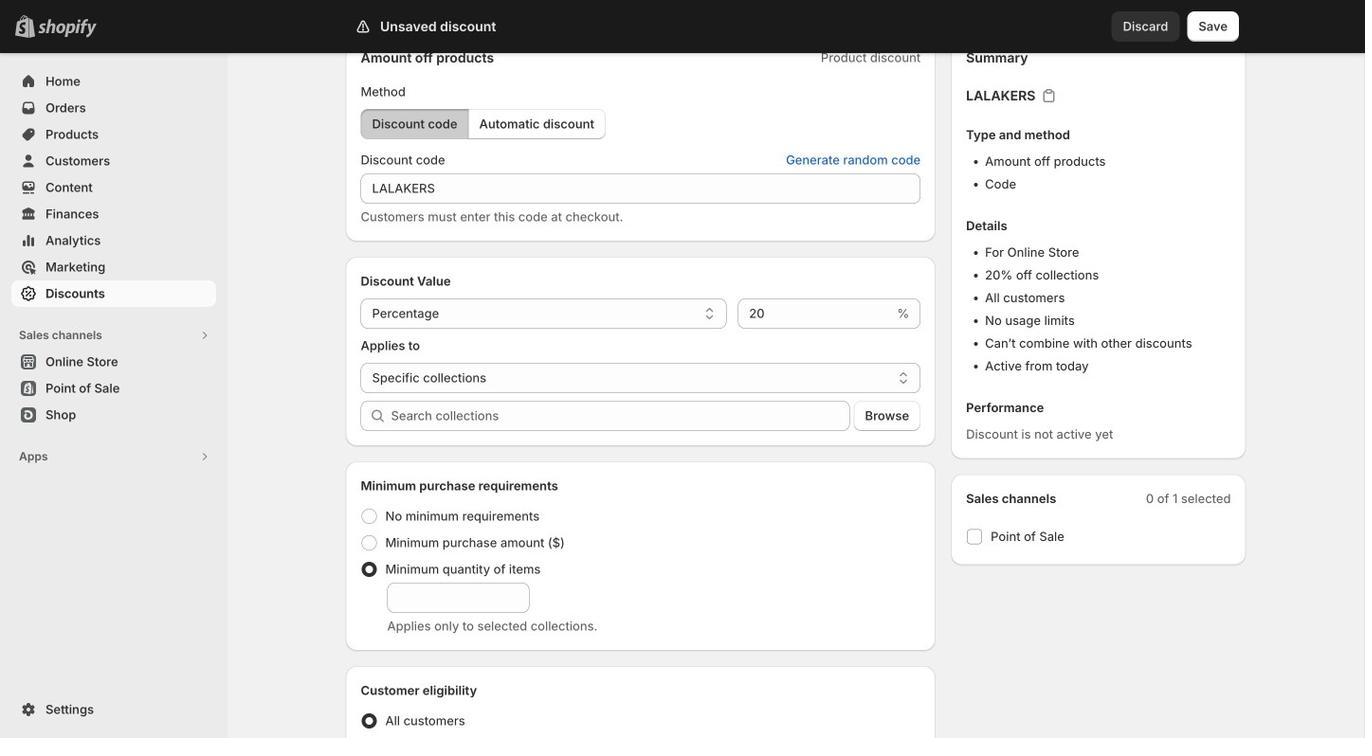 Task type: locate. For each thing, give the bounding box(es) containing it.
None text field
[[361, 174, 921, 204], [738, 299, 894, 329], [361, 174, 921, 204], [738, 299, 894, 329]]

None text field
[[387, 583, 530, 614]]

shopify image
[[38, 19, 97, 38]]



Task type: vqa. For each thing, say whether or not it's contained in the screenshot.
Test Store image
no



Task type: describe. For each thing, give the bounding box(es) containing it.
Search collections text field
[[391, 401, 850, 432]]



